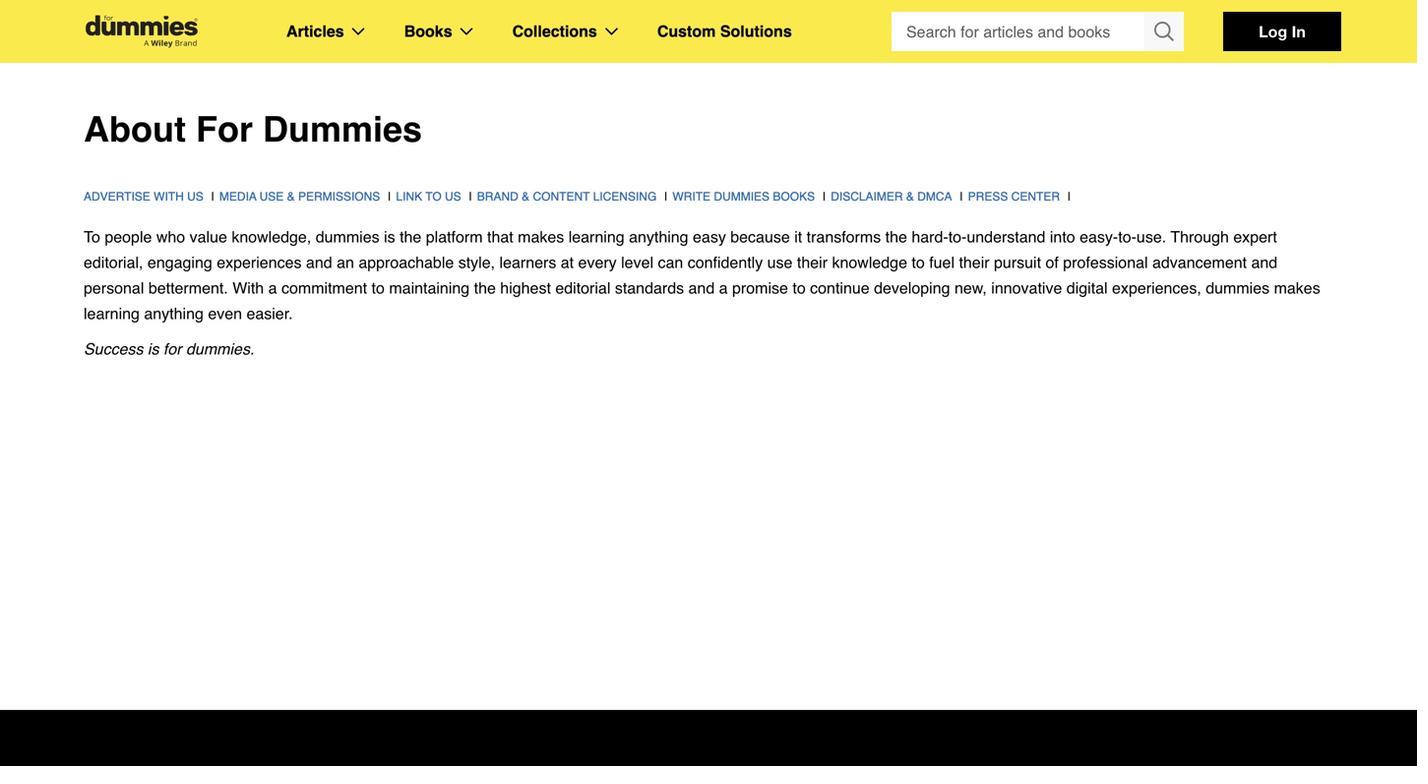 Task type: vqa. For each thing, say whether or not it's contained in the screenshot.
'Write'
yes



Task type: locate. For each thing, give the bounding box(es) containing it.
cookie consent banner dialog
[[0, 676, 1417, 767]]

1 horizontal spatial us
[[445, 190, 461, 204]]

and down confidently
[[688, 279, 715, 297]]

0 horizontal spatial their
[[797, 253, 828, 272]]

easy-
[[1080, 228, 1118, 246]]

solutions
[[720, 22, 792, 40]]

1 horizontal spatial to-
[[1118, 228, 1137, 246]]

is up approachable
[[384, 228, 395, 246]]

& up knowledge,
[[287, 190, 295, 204]]

use down because
[[767, 253, 793, 272]]

the left hard-
[[885, 228, 907, 246]]

is
[[384, 228, 395, 246], [148, 340, 159, 358]]

0 horizontal spatial us
[[187, 190, 204, 204]]

books
[[773, 190, 815, 204]]

0 vertical spatial dummies
[[714, 190, 770, 204]]

0 vertical spatial learning
[[569, 228, 625, 246]]

us right with
[[187, 190, 204, 204]]

1 us from the left
[[187, 190, 204, 204]]

and
[[306, 253, 332, 272], [1251, 253, 1278, 272], [688, 279, 715, 297]]

2 vertical spatial dummies
[[1206, 279, 1270, 297]]

promise
[[732, 279, 788, 297]]

| left link
[[388, 190, 391, 204]]

log in
[[1259, 22, 1306, 41]]

the up approachable
[[400, 228, 422, 246]]

2 horizontal spatial and
[[1251, 253, 1278, 272]]

anything down the betterment.
[[144, 305, 204, 323]]

their
[[797, 253, 828, 272], [959, 253, 990, 272]]

5 | from the left
[[823, 190, 826, 204]]

in
[[1292, 22, 1306, 41]]

to- up fuel
[[948, 228, 967, 246]]

1 vertical spatial dummies
[[316, 228, 380, 246]]

dummies down advancement
[[1206, 279, 1270, 297]]

1 horizontal spatial &
[[522, 190, 530, 204]]

0 horizontal spatial use
[[259, 190, 284, 204]]

fuel
[[929, 253, 955, 272]]

6 | from the left
[[960, 190, 963, 204]]

open article categories image
[[352, 28, 365, 35]]

& left dmca at the right of page
[[906, 190, 914, 204]]

editorial
[[555, 279, 611, 297]]

learning down personal
[[84, 305, 140, 323]]

level
[[621, 253, 654, 272]]

is left for
[[148, 340, 159, 358]]

2 their from the left
[[959, 253, 990, 272]]

the down style,
[[474, 279, 496, 297]]

to-
[[948, 228, 967, 246], [1118, 228, 1137, 246]]

&
[[287, 190, 295, 204], [522, 190, 530, 204], [906, 190, 914, 204]]

& right 'brand'
[[522, 190, 530, 204]]

0 horizontal spatial to-
[[948, 228, 967, 246]]

about
[[84, 109, 186, 150]]

to left fuel
[[912, 253, 925, 272]]

collections
[[512, 22, 597, 40]]

articles
[[286, 22, 344, 40]]

learning
[[569, 228, 625, 246], [84, 305, 140, 323]]

through
[[1171, 228, 1229, 246]]

their down it
[[797, 253, 828, 272]]

write dummies books link
[[673, 190, 815, 204]]

to- up professional
[[1118, 228, 1137, 246]]

logo image
[[76, 15, 208, 48]]

0 vertical spatial is
[[384, 228, 395, 246]]

1 horizontal spatial use
[[767, 253, 793, 272]]

value
[[190, 228, 227, 246]]

who
[[156, 228, 185, 246]]

dmca
[[917, 190, 952, 204]]

1 horizontal spatial a
[[719, 279, 728, 297]]

0 horizontal spatial makes
[[518, 228, 564, 246]]

| left media
[[211, 190, 214, 204]]

custom solutions
[[657, 22, 792, 40]]

1 vertical spatial makes
[[1274, 279, 1320, 297]]

personal
[[84, 279, 144, 297]]

anything
[[629, 228, 689, 246], [144, 305, 204, 323]]

custom solutions link
[[657, 19, 792, 44]]

makes up learners
[[518, 228, 564, 246]]

and down expert in the right of the page
[[1251, 253, 1278, 272]]

books
[[404, 22, 452, 40]]

1 horizontal spatial makes
[[1274, 279, 1320, 297]]

makes down expert in the right of the page
[[1274, 279, 1320, 297]]

log in link
[[1223, 12, 1341, 51]]

2 horizontal spatial &
[[906, 190, 914, 204]]

0 horizontal spatial a
[[268, 279, 277, 297]]

dummies
[[263, 109, 422, 150]]

0 horizontal spatial anything
[[144, 305, 204, 323]]

| left press
[[960, 190, 963, 204]]

0 vertical spatial anything
[[629, 228, 689, 246]]

use
[[259, 190, 284, 204], [767, 253, 793, 272]]

0 horizontal spatial is
[[148, 340, 159, 358]]

open book categories image
[[460, 28, 473, 35]]

a right with
[[268, 279, 277, 297]]

dummies
[[714, 190, 770, 204], [316, 228, 380, 246], [1206, 279, 1270, 297]]

the
[[400, 228, 422, 246], [885, 228, 907, 246], [474, 279, 496, 297]]

us up platform
[[445, 190, 461, 204]]

1 horizontal spatial learning
[[569, 228, 625, 246]]

1 horizontal spatial anything
[[629, 228, 689, 246]]

0 vertical spatial use
[[259, 190, 284, 204]]

us
[[187, 190, 204, 204], [445, 190, 461, 204]]

use right media
[[259, 190, 284, 204]]

press center link
[[968, 190, 1060, 204]]

| right center
[[1068, 190, 1071, 204]]

for
[[196, 109, 253, 150]]

group
[[892, 12, 1184, 51]]

1 vertical spatial use
[[767, 253, 793, 272]]

content
[[533, 190, 590, 204]]

about for dummies
[[84, 109, 422, 150]]

1 horizontal spatial dummies
[[714, 190, 770, 204]]

center
[[1011, 190, 1060, 204]]

dummies up because
[[714, 190, 770, 204]]

| right books
[[823, 190, 826, 204]]

with
[[232, 279, 264, 297]]

link
[[396, 190, 422, 204]]

learning up every
[[569, 228, 625, 246]]

is inside to people who value knowledge, dummies is the platform that makes learning anything easy because it transforms the hard-to-understand into easy-to-use. through expert editorial, engaging experiences and an approachable style, learners at every level can confidently use their knowledge to fuel their pursuit of professional advancement and personal betterment. with a commitment to maintaining the highest editorial standards and a promise to continue developing new, innovative digital experiences, dummies makes learning anything even easier.
[[384, 228, 395, 246]]

| left 'brand'
[[469, 190, 472, 204]]

|
[[211, 190, 214, 204], [388, 190, 391, 204], [469, 190, 472, 204], [665, 190, 668, 204], [823, 190, 826, 204], [960, 190, 963, 204], [1068, 190, 1071, 204]]

anything up can
[[629, 228, 689, 246]]

pursuit
[[994, 253, 1041, 272]]

to down approachable
[[372, 279, 385, 297]]

and up commitment
[[306, 253, 332, 272]]

their up 'new,'
[[959, 253, 990, 272]]

dummies up an
[[316, 228, 380, 246]]

to right 'promise'
[[793, 279, 806, 297]]

a
[[268, 279, 277, 297], [719, 279, 728, 297]]

a down confidently
[[719, 279, 728, 297]]

standards
[[615, 279, 684, 297]]

success
[[84, 340, 143, 358]]

| left write
[[665, 190, 668, 204]]

1 vertical spatial learning
[[84, 305, 140, 323]]

to
[[425, 190, 442, 204], [912, 253, 925, 272], [372, 279, 385, 297], [793, 279, 806, 297]]

disclaimer & dmca link
[[831, 190, 952, 204]]

0 horizontal spatial &
[[287, 190, 295, 204]]

1 horizontal spatial is
[[384, 228, 395, 246]]

1 horizontal spatial their
[[959, 253, 990, 272]]

2 horizontal spatial the
[[885, 228, 907, 246]]

makes
[[518, 228, 564, 246], [1274, 279, 1320, 297]]

betterment.
[[148, 279, 228, 297]]



Task type: describe. For each thing, give the bounding box(es) containing it.
with
[[154, 190, 184, 204]]

editorial,
[[84, 253, 143, 272]]

press
[[968, 190, 1008, 204]]

1 vertical spatial is
[[148, 340, 159, 358]]

1 vertical spatial anything
[[144, 305, 204, 323]]

new,
[[955, 279, 987, 297]]

1 to- from the left
[[948, 228, 967, 246]]

1 | from the left
[[211, 190, 214, 204]]

custom
[[657, 22, 716, 40]]

2 to- from the left
[[1118, 228, 1137, 246]]

expert
[[1234, 228, 1277, 246]]

knowledge
[[832, 253, 907, 272]]

to people who value knowledge, dummies is the platform that makes learning anything easy because it transforms the hard-to-understand into easy-to-use. through expert editorial, engaging experiences and an approachable style, learners at every level can confidently use their knowledge to fuel their pursuit of professional advancement and personal betterment. with a commitment to maintaining the highest editorial standards and a promise to continue developing new, innovative digital experiences, dummies makes learning anything even easier.
[[84, 228, 1320, 323]]

2 us from the left
[[445, 190, 461, 204]]

3 & from the left
[[906, 190, 914, 204]]

2 a from the left
[[719, 279, 728, 297]]

open collections list image
[[605, 28, 618, 35]]

people
[[105, 228, 152, 246]]

highest
[[500, 279, 551, 297]]

licensing
[[593, 190, 657, 204]]

advertise
[[84, 190, 150, 204]]

dummies.
[[186, 340, 254, 358]]

0 horizontal spatial learning
[[84, 305, 140, 323]]

3 | from the left
[[469, 190, 472, 204]]

7 | from the left
[[1068, 190, 1071, 204]]

brand
[[477, 190, 518, 204]]

professional
[[1063, 253, 1148, 272]]

it
[[794, 228, 802, 246]]

easy
[[693, 228, 726, 246]]

confidently
[[688, 253, 763, 272]]

Search for articles and books text field
[[892, 12, 1147, 51]]

log
[[1259, 22, 1288, 41]]

4 | from the left
[[665, 190, 668, 204]]

an
[[337, 253, 354, 272]]

that
[[487, 228, 513, 246]]

brand & content licensing link
[[477, 190, 657, 204]]

1 a from the left
[[268, 279, 277, 297]]

transforms
[[807, 228, 881, 246]]

link to us link
[[396, 190, 461, 204]]

knowledge,
[[232, 228, 311, 246]]

1 horizontal spatial and
[[688, 279, 715, 297]]

experiences
[[217, 253, 302, 272]]

into
[[1050, 228, 1075, 246]]

advertise with us link
[[84, 190, 204, 204]]

advertise with us | media use & permissions | link to us | brand & content licensing | write dummies books | disclaimer & dmca | press center |
[[84, 190, 1071, 204]]

platform
[[426, 228, 483, 246]]

use inside to people who value knowledge, dummies is the platform that makes learning anything easy because it transforms the hard-to-understand into easy-to-use. through expert editorial, engaging experiences and an approachable style, learners at every level can confidently use their knowledge to fuel their pursuit of professional advancement and personal betterment. with a commitment to maintaining the highest editorial standards and a promise to continue developing new, innovative digital experiences, dummies makes learning anything even easier.
[[767, 253, 793, 272]]

1 & from the left
[[287, 190, 295, 204]]

at
[[561, 253, 574, 272]]

0 vertical spatial makes
[[518, 228, 564, 246]]

success is for dummies.
[[84, 340, 254, 358]]

can
[[658, 253, 683, 272]]

digital
[[1067, 279, 1108, 297]]

media use & permissions link
[[219, 190, 380, 204]]

style,
[[458, 253, 495, 272]]

hard-
[[912, 228, 948, 246]]

maintaining
[[389, 279, 470, 297]]

2 horizontal spatial dummies
[[1206, 279, 1270, 297]]

advancement
[[1152, 253, 1247, 272]]

1 horizontal spatial the
[[474, 279, 496, 297]]

1 their from the left
[[797, 253, 828, 272]]

for
[[163, 340, 182, 358]]

even
[[208, 305, 242, 323]]

2 | from the left
[[388, 190, 391, 204]]

use.
[[1137, 228, 1166, 246]]

approachable
[[359, 253, 454, 272]]

2 & from the left
[[522, 190, 530, 204]]

to
[[84, 228, 100, 246]]

engaging
[[148, 253, 212, 272]]

0 horizontal spatial the
[[400, 228, 422, 246]]

permissions
[[298, 190, 380, 204]]

easier.
[[246, 305, 293, 323]]

understand
[[967, 228, 1046, 246]]

0 horizontal spatial dummies
[[316, 228, 380, 246]]

experiences,
[[1112, 279, 1201, 297]]

continue
[[810, 279, 870, 297]]

disclaimer
[[831, 190, 903, 204]]

media
[[219, 190, 256, 204]]

because
[[731, 228, 790, 246]]

every
[[578, 253, 617, 272]]

0 horizontal spatial and
[[306, 253, 332, 272]]

innovative
[[991, 279, 1062, 297]]

commitment
[[281, 279, 367, 297]]

of
[[1046, 253, 1059, 272]]

write
[[673, 190, 711, 204]]

developing
[[874, 279, 950, 297]]

to right link
[[425, 190, 442, 204]]

learners
[[499, 253, 556, 272]]



